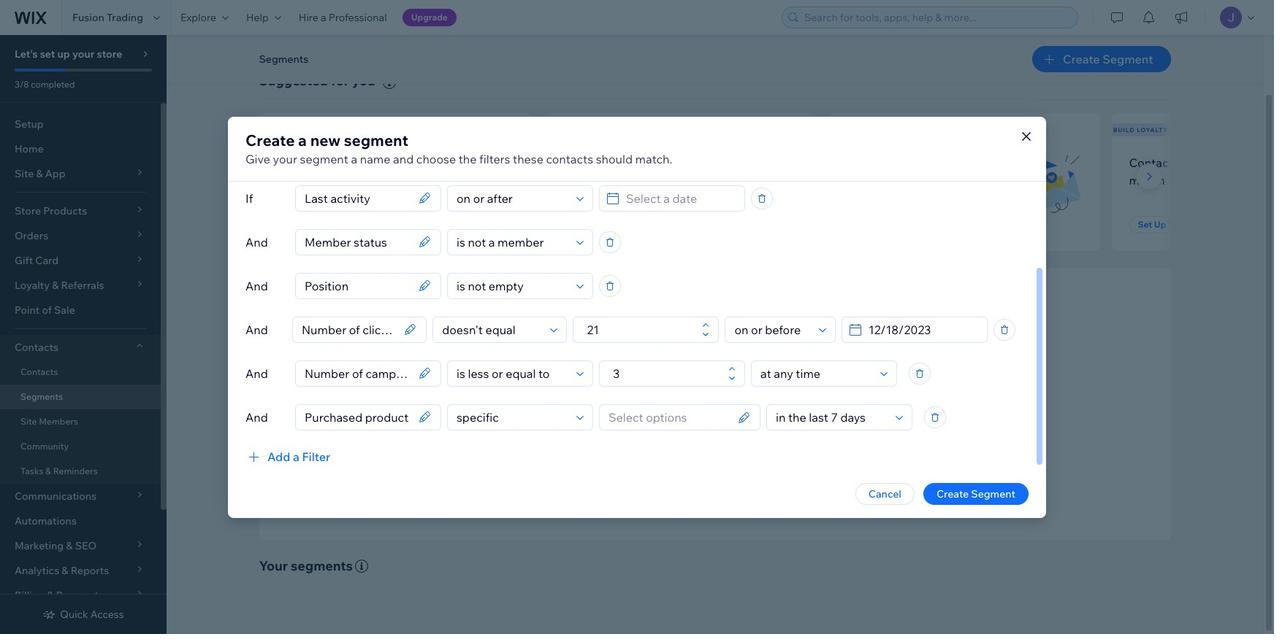 Task type: vqa. For each thing, say whether or not it's contained in the screenshot.
rightmost the Market
no



Task type: describe. For each thing, give the bounding box(es) containing it.
of inside the reach the right target audience create specific groups of contacts that update automatically send personalized email campaigns to drive sales and build trust
[[679, 413, 689, 426]]

email inside active email subscribers who clicked on your campaign
[[882, 155, 912, 170]]

haven't
[[561, 173, 601, 188]]

build loyalty
[[1113, 126, 1168, 134]]

th
[[1266, 155, 1274, 170]]

suggested
[[259, 72, 328, 89]]

upgrade button
[[402, 9, 456, 26]]

point of sale
[[15, 304, 75, 317]]

active
[[845, 155, 880, 170]]

list
[[425, 173, 441, 188]]

match.
[[635, 152, 672, 166]]

should
[[596, 152, 633, 166]]

site members link
[[0, 410, 161, 435]]

if
[[245, 191, 253, 206]]

a inside button
[[293, 450, 299, 464]]

filters
[[479, 152, 510, 166]]

setup link
[[0, 112, 161, 137]]

home
[[15, 142, 44, 156]]

members
[[39, 416, 78, 427]]

groups
[[643, 413, 677, 426]]

create segment button for segments
[[1032, 46, 1171, 72]]

set up segment for made
[[569, 219, 638, 230]]

contacts inside new contacts who recently subscribed to your mailing list
[[304, 155, 352, 170]]

hire
[[299, 11, 318, 24]]

suggested for you
[[259, 72, 375, 89]]

who for your
[[354, 155, 378, 170]]

up for made
[[586, 219, 598, 230]]

target
[[715, 391, 753, 408]]

1 vertical spatial enter a number text field
[[609, 361, 724, 386]]

0 vertical spatial segment
[[344, 130, 408, 149]]

segments
[[291, 558, 353, 575]]

contacts link
[[0, 360, 161, 385]]

purchase
[[646, 173, 697, 188]]

0 horizontal spatial subscribers
[[279, 126, 329, 134]]

campaign
[[930, 173, 985, 188]]

with
[[1182, 155, 1205, 170]]

new
[[310, 130, 340, 149]]

new contacts who recently subscribed to your mailing list
[[277, 155, 441, 188]]

segments link
[[0, 385, 161, 410]]

3 and from the top
[[245, 323, 268, 337]]

who for purchase
[[673, 155, 696, 170]]

2 and from the top
[[245, 279, 268, 293]]

give
[[245, 152, 270, 166]]

add
[[267, 450, 290, 464]]

sidebar element
[[0, 35, 167, 635]]

your inside new contacts who recently subscribed to your mailing list
[[355, 173, 379, 188]]

quick
[[60, 609, 88, 622]]

site members
[[20, 416, 78, 427]]

&
[[45, 466, 51, 477]]

who inside active email subscribers who clicked on your campaign
[[982, 155, 1005, 170]]

segments button
[[252, 48, 316, 70]]

mailing
[[382, 173, 422, 188]]

the inside create a new segment give your segment a name and choose the filters these contacts should match.
[[459, 152, 477, 166]]

up for subscribed
[[302, 219, 314, 230]]

fusion trading
[[72, 11, 143, 24]]

automatically
[[793, 413, 857, 426]]

build
[[828, 433, 852, 446]]

clicked
[[845, 173, 884, 188]]

3 up from the left
[[1154, 219, 1166, 230]]

help
[[246, 11, 269, 24]]

your
[[259, 558, 288, 575]]

contacts inside create a new segment give your segment a name and choose the filters these contacts should match.
[[546, 152, 593, 166]]

drive
[[755, 433, 779, 446]]

set for new contacts who recently subscribed to your mailing list
[[285, 219, 300, 230]]

reminders
[[53, 466, 98, 477]]

contacts with a birthday th
[[1129, 155, 1274, 188]]

tasks & reminders link
[[0, 459, 161, 484]]

audience
[[756, 391, 812, 408]]

contacts inside contacts with a birthday th
[[1129, 155, 1179, 170]]

your inside create a new segment give your segment a name and choose the filters these contacts should match.
[[273, 152, 297, 166]]

email inside the reach the right target audience create specific groups of contacts that update automatically send personalized email campaigns to drive sales and build trust
[[660, 433, 686, 446]]

completed
[[31, 79, 75, 90]]

5 and from the top
[[245, 410, 268, 425]]

choose
[[416, 152, 456, 166]]

campaigns
[[688, 433, 741, 446]]

let's
[[15, 47, 38, 61]]

for
[[331, 72, 349, 89]]

name
[[360, 152, 390, 166]]

create a new segment give your segment a name and choose the filters these contacts should match.
[[245, 130, 672, 166]]

subscribed
[[277, 173, 338, 188]]

tasks
[[20, 466, 43, 477]]

and inside the reach the right target audience create specific groups of contacts that update automatically send personalized email campaigns to drive sales and build trust
[[808, 433, 826, 446]]

0 vertical spatial create segment
[[1063, 52, 1153, 66]]

cancel
[[868, 488, 901, 501]]

access
[[90, 609, 124, 622]]

of inside sidebar element
[[42, 304, 52, 317]]

new for new subscribers
[[261, 126, 277, 134]]

you
[[352, 72, 375, 89]]

segments for segments button
[[259, 53, 308, 66]]

12/18/2023 field
[[864, 317, 983, 342]]

cancel button
[[855, 483, 915, 505]]

send
[[570, 433, 595, 446]]

active email subscribers who clicked on your campaign
[[845, 155, 1005, 188]]

fusion
[[72, 11, 104, 24]]

subscribers inside active email subscribers who clicked on your campaign
[[915, 155, 979, 170]]

explore
[[180, 11, 216, 24]]

home link
[[0, 137, 161, 161]]

new subscribers
[[261, 126, 329, 134]]

store
[[97, 47, 122, 61]]

0 vertical spatial enter a number text field
[[583, 317, 698, 342]]

create segment button for cancel
[[923, 483, 1029, 505]]



Task type: locate. For each thing, give the bounding box(es) containing it.
1 horizontal spatial email
[[882, 155, 912, 170]]

2 set up segment button from the left
[[561, 216, 647, 234]]

2 horizontal spatial set
[[1138, 219, 1152, 230]]

1 vertical spatial segment
[[300, 152, 348, 166]]

who up campaign
[[982, 155, 1005, 170]]

your
[[72, 47, 94, 61], [273, 152, 297, 166], [355, 173, 379, 188], [903, 173, 928, 188]]

1 horizontal spatial create segment button
[[1032, 46, 1171, 72]]

Search for tools, apps, help & more... field
[[800, 7, 1073, 28]]

contacts for contacts link
[[20, 367, 58, 378]]

2 set from the left
[[569, 219, 584, 230]]

up down contacts with a birthday th
[[1154, 219, 1166, 230]]

tasks & reminders
[[20, 466, 98, 477]]

Select an option field
[[452, 230, 572, 255], [730, 317, 815, 342], [756, 361, 876, 386], [771, 405, 891, 430]]

quick access
[[60, 609, 124, 622]]

let's set up your store
[[15, 47, 122, 61]]

the inside the reach the right target audience create specific groups of contacts that update automatically send personalized email campaigns to drive sales and build trust
[[659, 391, 679, 408]]

1 horizontal spatial set up segment
[[569, 219, 638, 230]]

point of sale link
[[0, 298, 161, 323]]

0 vertical spatial create segment button
[[1032, 46, 1171, 72]]

Choose a condition field
[[452, 186, 572, 211], [452, 274, 572, 298], [438, 317, 546, 342], [452, 361, 572, 386], [452, 405, 572, 430]]

site
[[20, 416, 37, 427]]

1 vertical spatial segments
[[20, 392, 63, 403]]

Enter a number text field
[[583, 317, 698, 342], [609, 361, 724, 386]]

contacts button
[[0, 335, 161, 360]]

the
[[459, 152, 477, 166], [659, 391, 679, 408]]

trading
[[107, 11, 143, 24]]

2 horizontal spatial set up segment
[[1138, 219, 1206, 230]]

list
[[256, 113, 1274, 251]]

the left filters
[[459, 152, 477, 166]]

new inside new contacts who recently subscribed to your mailing list
[[277, 155, 301, 170]]

3 set up segment button from the left
[[1129, 216, 1215, 234]]

0 horizontal spatial who
[[354, 155, 378, 170]]

up down haven't
[[586, 219, 598, 230]]

a right the add
[[293, 450, 299, 464]]

1 set up segment from the left
[[285, 219, 354, 230]]

add a filter
[[267, 450, 330, 464]]

sale
[[54, 304, 75, 317]]

who inside potential customers who haven't made a purchase yet
[[673, 155, 696, 170]]

contacts
[[1129, 155, 1179, 170], [15, 341, 58, 354], [20, 367, 58, 378]]

of down 'right'
[[679, 413, 689, 426]]

0 vertical spatial and
[[393, 152, 414, 166]]

1 vertical spatial create segment
[[936, 488, 1015, 501]]

help button
[[237, 0, 290, 35]]

2 horizontal spatial up
[[1154, 219, 1166, 230]]

2 up from the left
[[586, 219, 598, 230]]

3/8 completed
[[15, 79, 75, 90]]

0 vertical spatial subscribers
[[279, 126, 329, 134]]

0 horizontal spatial set
[[285, 219, 300, 230]]

to right the "subscribed"
[[340, 173, 352, 188]]

set up segment button down contacts with a birthday th
[[1129, 216, 1215, 234]]

0 horizontal spatial of
[[42, 304, 52, 317]]

of left 'sale' in the left of the page
[[42, 304, 52, 317]]

1 horizontal spatial who
[[673, 155, 696, 170]]

set up segment button
[[277, 216, 363, 234], [561, 216, 647, 234], [1129, 216, 1215, 234]]

and up the mailing
[[393, 152, 414, 166]]

1 horizontal spatial of
[[679, 413, 689, 426]]

0 horizontal spatial and
[[393, 152, 414, 166]]

who left recently
[[354, 155, 378, 170]]

0 vertical spatial contacts
[[1129, 155, 1179, 170]]

list containing new contacts who recently subscribed to your mailing list
[[256, 113, 1274, 251]]

None field
[[300, 186, 414, 211], [300, 230, 414, 255], [300, 274, 414, 298], [297, 317, 400, 342], [300, 361, 414, 386], [300, 405, 414, 430], [300, 186, 414, 211], [300, 230, 414, 255], [300, 274, 414, 298], [297, 317, 400, 342], [300, 361, 414, 386], [300, 405, 414, 430]]

add a filter button
[[245, 448, 330, 466]]

0 horizontal spatial email
[[660, 433, 686, 446]]

segment
[[344, 130, 408, 149], [300, 152, 348, 166]]

potential customers who haven't made a purchase yet
[[561, 155, 717, 188]]

set up segment down made
[[569, 219, 638, 230]]

set up segment down the "subscribed"
[[285, 219, 354, 230]]

contacts for contacts dropdown button on the bottom
[[15, 341, 58, 354]]

of
[[42, 304, 52, 317], [679, 413, 689, 426]]

contacts down new
[[304, 155, 352, 170]]

build
[[1113, 126, 1135, 134]]

contacts down contacts dropdown button on the bottom
[[20, 367, 58, 378]]

customers
[[612, 155, 670, 170]]

0 horizontal spatial up
[[302, 219, 314, 230]]

and down the automatically
[[808, 433, 826, 446]]

1 set from the left
[[285, 219, 300, 230]]

specific
[[604, 413, 641, 426]]

0 vertical spatial the
[[459, 152, 477, 166]]

create segment button
[[1032, 46, 1171, 72], [923, 483, 1029, 505]]

0 vertical spatial to
[[340, 173, 352, 188]]

0 vertical spatial segments
[[259, 53, 308, 66]]

contacts inside contacts link
[[20, 367, 58, 378]]

0 horizontal spatial create segment button
[[923, 483, 1029, 505]]

a right hire
[[321, 11, 326, 24]]

who inside new contacts who recently subscribed to your mailing list
[[354, 155, 378, 170]]

set up segment button for subscribed
[[277, 216, 363, 234]]

segments inside button
[[259, 53, 308, 66]]

up
[[57, 47, 70, 61]]

1 vertical spatial the
[[659, 391, 679, 408]]

0 vertical spatial of
[[42, 304, 52, 317]]

hire a professional
[[299, 11, 387, 24]]

2 vertical spatial contacts
[[20, 367, 58, 378]]

1 horizontal spatial segments
[[259, 53, 308, 66]]

1 set up segment button from the left
[[277, 216, 363, 234]]

3 set up segment from the left
[[1138, 219, 1206, 230]]

3/8
[[15, 79, 29, 90]]

your segments
[[259, 558, 353, 575]]

reach the right target audience create specific groups of contacts that update automatically send personalized email campaigns to drive sales and build trust
[[570, 391, 877, 446]]

create inside create a new segment give your segment a name and choose the filters these contacts should match.
[[245, 130, 295, 149]]

these
[[513, 152, 543, 166]]

segments inside sidebar element
[[20, 392, 63, 403]]

new up 'give'
[[261, 126, 277, 134]]

segments for segments link
[[20, 392, 63, 403]]

2 set up segment from the left
[[569, 219, 638, 230]]

2 who from the left
[[673, 155, 696, 170]]

contacts up campaigns
[[691, 413, 732, 426]]

upgrade
[[411, 12, 448, 23]]

0 horizontal spatial segments
[[20, 392, 63, 403]]

segment
[[1102, 52, 1153, 66], [316, 219, 354, 230], [600, 219, 638, 230], [1168, 219, 1206, 230], [971, 488, 1015, 501]]

your right on
[[903, 173, 928, 188]]

a inside contacts with a birthday th
[[1208, 155, 1214, 170]]

a left new
[[298, 130, 307, 149]]

update
[[756, 413, 790, 426]]

1 horizontal spatial up
[[586, 219, 598, 230]]

segments up site members
[[20, 392, 63, 403]]

segments up suggested
[[259, 53, 308, 66]]

who up purchase
[[673, 155, 696, 170]]

1 vertical spatial create segment button
[[923, 483, 1029, 505]]

set up segment button for made
[[561, 216, 647, 234]]

segment up name
[[344, 130, 408, 149]]

1 horizontal spatial and
[[808, 433, 826, 446]]

a left name
[[351, 152, 357, 166]]

1 horizontal spatial the
[[659, 391, 679, 408]]

1 vertical spatial new
[[277, 155, 301, 170]]

0 vertical spatial email
[[882, 155, 912, 170]]

your inside active email subscribers who clicked on your campaign
[[903, 173, 928, 188]]

0 horizontal spatial to
[[340, 173, 352, 188]]

set
[[285, 219, 300, 230], [569, 219, 584, 230], [1138, 219, 1152, 230]]

1 horizontal spatial to
[[743, 433, 753, 446]]

setup
[[15, 118, 44, 131]]

1 horizontal spatial set
[[569, 219, 584, 230]]

subscribers
[[279, 126, 329, 134], [915, 155, 979, 170]]

0 horizontal spatial set up segment
[[285, 219, 354, 230]]

set up segment down contacts with a birthday th
[[1138, 219, 1206, 230]]

automations link
[[0, 509, 161, 534]]

2 horizontal spatial who
[[982, 155, 1005, 170]]

2 horizontal spatial set up segment button
[[1129, 216, 1215, 234]]

your inside sidebar element
[[72, 47, 94, 61]]

1 vertical spatial subscribers
[[915, 155, 979, 170]]

a down the customers at the top of the page
[[637, 173, 644, 188]]

potential
[[561, 155, 610, 170]]

to left "drive" at the bottom of page
[[743, 433, 753, 446]]

4 and from the top
[[245, 366, 268, 381]]

email down select options 'field'
[[660, 433, 686, 446]]

up down the "subscribed"
[[302, 219, 314, 230]]

point
[[15, 304, 40, 317]]

quick access button
[[43, 609, 124, 622]]

contacts inside the reach the right target audience create specific groups of contacts that update automatically send personalized email campaigns to drive sales and build trust
[[691, 413, 732, 426]]

email up on
[[882, 155, 912, 170]]

3 who from the left
[[982, 155, 1005, 170]]

filter
[[302, 450, 330, 464]]

create
[[1063, 52, 1100, 66], [245, 130, 295, 149], [570, 413, 602, 426], [936, 488, 969, 501]]

trust
[[854, 433, 877, 446]]

community
[[20, 441, 69, 452]]

1 who from the left
[[354, 155, 378, 170]]

0 horizontal spatial contacts
[[304, 155, 352, 170]]

a
[[321, 11, 326, 24], [298, 130, 307, 149], [351, 152, 357, 166], [1208, 155, 1214, 170], [637, 173, 644, 188], [293, 450, 299, 464]]

1 horizontal spatial create segment
[[1063, 52, 1153, 66]]

1 horizontal spatial contacts
[[546, 152, 593, 166]]

1 and from the top
[[245, 235, 268, 249]]

3 set from the left
[[1138, 219, 1152, 230]]

contacts
[[546, 152, 593, 166], [304, 155, 352, 170], [691, 413, 732, 426]]

2 horizontal spatial contacts
[[691, 413, 732, 426]]

a right with
[[1208, 155, 1214, 170]]

contacts down loyalty
[[1129, 155, 1179, 170]]

set
[[40, 47, 55, 61]]

sales
[[781, 433, 805, 446]]

set up segment for subscribed
[[285, 219, 354, 230]]

your right up
[[72, 47, 94, 61]]

new up the "subscribed"
[[277, 155, 301, 170]]

segment down new
[[300, 152, 348, 166]]

1 vertical spatial of
[[679, 413, 689, 426]]

0 horizontal spatial the
[[459, 152, 477, 166]]

1 vertical spatial contacts
[[15, 341, 58, 354]]

1 vertical spatial email
[[660, 433, 686, 446]]

community link
[[0, 435, 161, 459]]

set for potential customers who haven't made a purchase yet
[[569, 219, 584, 230]]

1 vertical spatial and
[[808, 433, 826, 446]]

loyalty
[[1137, 126, 1168, 134]]

1 vertical spatial to
[[743, 433, 753, 446]]

and
[[245, 235, 268, 249], [245, 279, 268, 293], [245, 323, 268, 337], [245, 366, 268, 381], [245, 410, 268, 425]]

on
[[886, 173, 900, 188]]

1 up from the left
[[302, 219, 314, 230]]

set up segment button down made
[[561, 216, 647, 234]]

to inside new contacts who recently subscribed to your mailing list
[[340, 173, 352, 188]]

the up "groups"
[[659, 391, 679, 408]]

new for new contacts who recently subscribed to your mailing list
[[277, 155, 301, 170]]

reach
[[617, 391, 656, 408]]

1 horizontal spatial set up segment button
[[561, 216, 647, 234]]

contacts up haven't
[[546, 152, 593, 166]]

personalized
[[597, 433, 658, 446]]

made
[[603, 173, 634, 188]]

your right 'give'
[[273, 152, 297, 166]]

new
[[261, 126, 277, 134], [277, 155, 301, 170]]

0 vertical spatial new
[[261, 126, 277, 134]]

0 horizontal spatial set up segment button
[[277, 216, 363, 234]]

your down name
[[355, 173, 379, 188]]

contacts down point of sale
[[15, 341, 58, 354]]

Select options field
[[604, 405, 733, 430]]

subscribers up campaign
[[915, 155, 979, 170]]

create inside the reach the right target audience create specific groups of contacts that update automatically send personalized email campaigns to drive sales and build trust
[[570, 413, 602, 426]]

subscribers down suggested
[[279, 126, 329, 134]]

0 horizontal spatial create segment
[[936, 488, 1015, 501]]

automations
[[15, 515, 77, 528]]

set up segment button down the "subscribed"
[[277, 216, 363, 234]]

contacts inside contacts dropdown button
[[15, 341, 58, 354]]

that
[[735, 413, 754, 426]]

to inside the reach the right target audience create specific groups of contacts that update automatically send personalized email campaigns to drive sales and build trust
[[743, 433, 753, 446]]

and inside create a new segment give your segment a name and choose the filters these contacts should match.
[[393, 152, 414, 166]]

Select a date field
[[622, 186, 740, 211]]

a inside potential customers who haven't made a purchase yet
[[637, 173, 644, 188]]

recently
[[380, 155, 425, 170]]

1 horizontal spatial subscribers
[[915, 155, 979, 170]]



